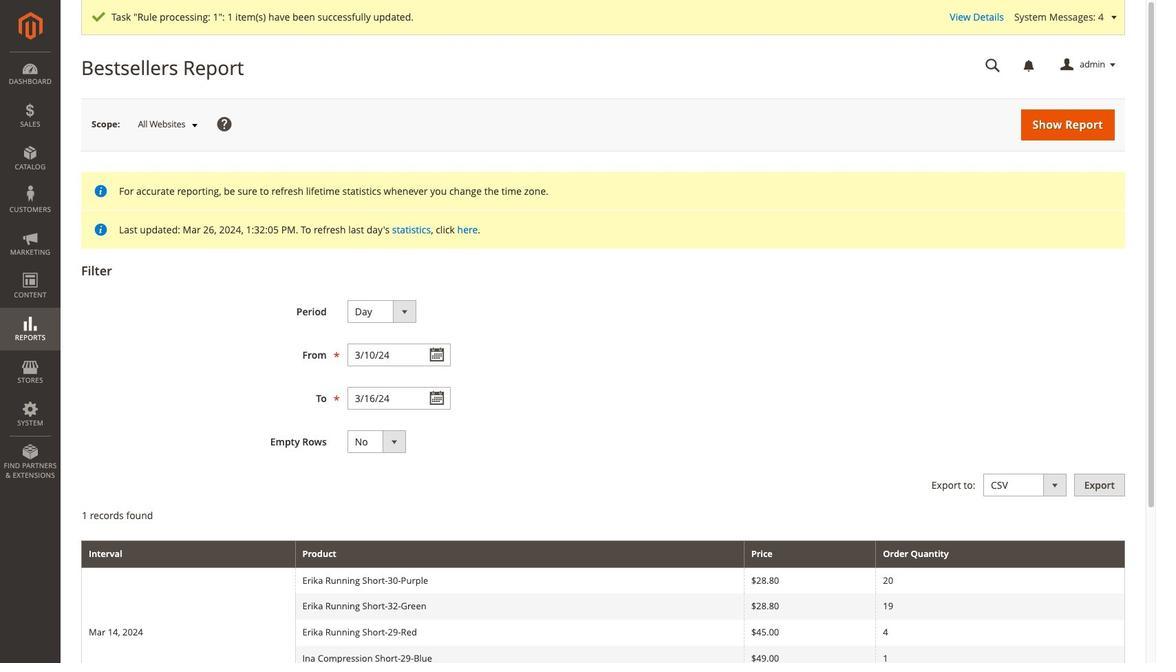 Task type: locate. For each thing, give the bounding box(es) containing it.
menu bar
[[0, 52, 61, 487]]

None text field
[[348, 387, 451, 410]]

None text field
[[977, 53, 1011, 77], [348, 344, 451, 366], [977, 53, 1011, 77], [348, 344, 451, 366]]



Task type: describe. For each thing, give the bounding box(es) containing it.
magento admin panel image
[[18, 12, 42, 40]]



